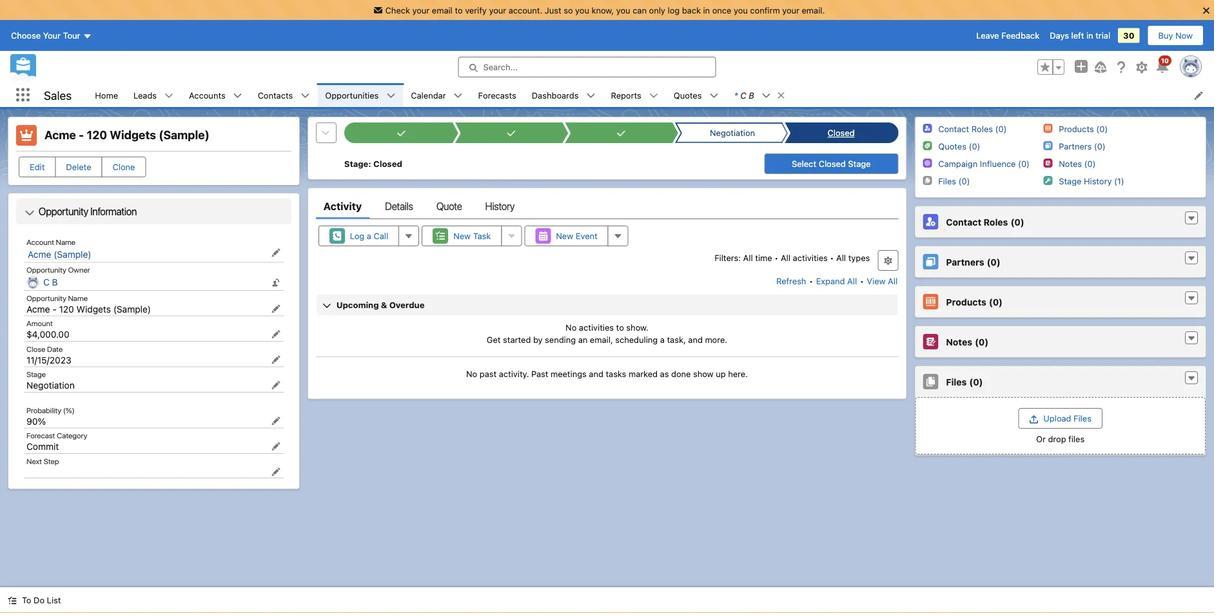 Task type: vqa. For each thing, say whether or not it's contained in the screenshot.
text default icon within Calendar 'list item'
no



Task type: describe. For each thing, give the bounding box(es) containing it.
upload files
[[1044, 414, 1092, 423]]

new for new event
[[556, 231, 574, 241]]

c b
[[43, 277, 58, 288]]

partners image
[[1044, 141, 1053, 150]]

all right "expand"
[[847, 276, 857, 286]]

acme (sample) link
[[28, 249, 91, 260]]

0 horizontal spatial negotiation
[[26, 380, 75, 391]]

log a call button
[[318, 226, 399, 246]]

leave
[[977, 31, 999, 40]]

details link
[[385, 193, 413, 219]]

campaign influence (0)
[[939, 159, 1030, 168]]

opportunity for opportunity owner
[[26, 265, 66, 274]]

activity link
[[324, 193, 362, 219]]

an
[[578, 335, 588, 345]]

tasks
[[606, 369, 626, 379]]

stage for stage : closed
[[344, 159, 369, 169]]

days
[[1050, 31, 1069, 40]]

contact roles (0) link
[[939, 124, 1007, 134]]

edit probability (%) image
[[271, 417, 280, 426]]

forecast
[[26, 431, 55, 440]]

all left types
[[836, 253, 846, 262]]

all right view in the right top of the page
[[888, 276, 898, 286]]

confirm
[[750, 5, 780, 15]]

once
[[712, 5, 732, 15]]

contact roles (0)
[[939, 124, 1007, 134]]

know,
[[592, 5, 614, 15]]

view
[[867, 276, 886, 286]]

step
[[44, 457, 59, 466]]

accounts
[[189, 90, 226, 100]]

history link
[[485, 193, 515, 219]]

text default image inside leads list item
[[165, 91, 174, 100]]

stage inside button
[[848, 159, 871, 169]]

negotiation inside path options list box
[[710, 128, 755, 138]]

upcoming & overdue
[[336, 300, 425, 310]]

your
[[43, 31, 61, 40]]

verify
[[465, 5, 487, 15]]

reports list item
[[603, 83, 666, 107]]

category
[[57, 431, 87, 440]]

and inside no activities to show. get started by sending an email, scheduling a task, and more.
[[688, 335, 703, 345]]

opportunities
[[325, 90, 379, 100]]

text default image inside opportunity information dropdown button
[[25, 208, 35, 218]]

1 vertical spatial acme
[[28, 249, 51, 260]]

next
[[26, 457, 42, 466]]

1 vertical spatial b
[[52, 277, 58, 288]]

quotes image
[[923, 141, 932, 150]]

10
[[1161, 57, 1169, 64]]

close
[[26, 344, 45, 353]]

edit close date image
[[271, 355, 280, 364]]

days left in trial
[[1050, 31, 1111, 40]]

files (0)
[[939, 176, 970, 186]]

new event button
[[525, 226, 609, 246]]

edit next step image
[[271, 468, 280, 477]]

select
[[792, 159, 817, 169]]

opportunity name
[[26, 293, 88, 302]]

refresh • expand all • view all
[[776, 276, 898, 286]]

(0) for partners (0)
[[987, 257, 1001, 267]]

tour
[[63, 31, 80, 40]]

done
[[671, 369, 691, 379]]

text default image inside to do list button
[[8, 596, 17, 605]]

roles (0)
[[972, 124, 1007, 134]]

contact roles (0)
[[946, 217, 1025, 227]]

contacts list item
[[250, 83, 318, 107]]

campaign influence image
[[923, 159, 932, 168]]

information
[[90, 205, 137, 218]]

name for opportunity name
[[68, 293, 88, 302]]

closed inside button
[[819, 159, 846, 169]]

closed right :
[[373, 159, 402, 169]]

• right the time
[[775, 253, 779, 262]]

(0) right roles
[[1011, 217, 1025, 227]]

activity.
[[499, 369, 529, 379]]

do
[[34, 596, 45, 605]]

tab list containing activity
[[316, 193, 899, 219]]

roles
[[984, 217, 1008, 227]]

edit forecast category image
[[271, 442, 280, 451]]

edit
[[30, 162, 45, 172]]

accounts list item
[[181, 83, 250, 107]]

account name
[[26, 237, 76, 246]]

0 vertical spatial activities
[[793, 253, 828, 262]]

stage for stage
[[26, 370, 46, 379]]

products image
[[1044, 124, 1053, 133]]

expand
[[816, 276, 845, 286]]

notes
[[946, 336, 973, 347]]

opportunity for opportunity information
[[39, 205, 89, 218]]

edit button
[[19, 157, 56, 177]]

closed inside path options list box
[[828, 128, 855, 138]]

up
[[716, 369, 726, 379]]

contact for contact roles (0)
[[939, 124, 970, 134]]

new task
[[454, 231, 491, 241]]

event
[[576, 231, 598, 241]]

no for activities
[[566, 322, 577, 332]]

calendar link
[[403, 83, 454, 107]]

scheduling
[[615, 335, 658, 345]]

account
[[26, 237, 54, 246]]

edit amount image
[[271, 330, 280, 339]]

3 your from the left
[[782, 5, 800, 15]]

show
[[693, 369, 714, 379]]

contact roles image
[[923, 124, 932, 133]]

1 horizontal spatial (sample)
[[113, 304, 151, 314]]

list containing home
[[87, 83, 1214, 107]]

1 vertical spatial files
[[1074, 414, 1092, 423]]

0 vertical spatial 120
[[87, 128, 107, 142]]

1 you from the left
[[575, 5, 589, 15]]

probability (%)
[[26, 406, 75, 415]]

sending
[[545, 335, 576, 345]]

products (0) link
[[1059, 124, 1108, 134]]

contact for contact roles (0)
[[946, 217, 982, 227]]

quotes
[[674, 90, 702, 100]]

reports
[[611, 90, 642, 100]]

(%)
[[63, 406, 75, 415]]

text default image inside files "element"
[[1187, 374, 1196, 383]]

quotes link
[[666, 83, 710, 107]]

dashboards list item
[[524, 83, 603, 107]]

email,
[[590, 335, 613, 345]]

to do list
[[22, 596, 61, 605]]

campaign
[[939, 159, 978, 168]]

no for past
[[466, 369, 477, 379]]

account.
[[509, 5, 543, 15]]

* c b
[[734, 90, 754, 100]]

0 vertical spatial widgets
[[110, 128, 156, 142]]

more.
[[705, 335, 728, 345]]

&
[[381, 300, 387, 310]]

acme (sample)
[[28, 249, 91, 260]]

past
[[480, 369, 497, 379]]

here.
[[728, 369, 748, 379]]

email
[[432, 5, 453, 15]]

leads list item
[[126, 83, 181, 107]]

files (0) link
[[939, 176, 970, 186]]



Task type: locate. For each thing, give the bounding box(es) containing it.
partners (0)
[[946, 257, 1001, 267]]

(0) for notes (0)
[[975, 336, 989, 347]]

opportunity for opportunity name
[[26, 293, 66, 302]]

no left past
[[466, 369, 477, 379]]

1 new from the left
[[454, 231, 471, 241]]

products
[[946, 297, 987, 307]]

1 vertical spatial name
[[68, 293, 88, 302]]

to inside no activities to show. get started by sending an email, scheduling a task, and more.
[[616, 322, 624, 332]]

list item containing *
[[726, 83, 792, 107]]

select closed stage button
[[764, 153, 899, 174]]

0 vertical spatial to
[[455, 5, 463, 15]]

opportunity down c b link
[[26, 293, 66, 302]]

0 vertical spatial name
[[56, 237, 76, 246]]

1 vertical spatial widgets
[[76, 304, 111, 314]]

types
[[849, 253, 870, 262]]

edit account name image
[[271, 248, 280, 257]]

a inside no activities to show. get started by sending an email, scheduling a task, and more.
[[660, 335, 665, 345]]

log
[[668, 5, 680, 15]]

influence (0)
[[980, 159, 1030, 168]]

0 vertical spatial in
[[703, 5, 710, 15]]

1 vertical spatial negotiation
[[26, 380, 75, 391]]

owner
[[68, 265, 90, 274]]

can
[[633, 5, 647, 15]]

2 your from the left
[[489, 5, 506, 15]]

stage down closed link
[[848, 159, 871, 169]]

(0) down notes (0)
[[970, 376, 983, 387]]

quotes (0)
[[939, 141, 981, 151]]

acme up the amount
[[26, 304, 50, 314]]

1 horizontal spatial negotiation
[[710, 128, 755, 138]]

0 vertical spatial -
[[79, 128, 84, 142]]

1 vertical spatial and
[[589, 369, 604, 379]]

closed right select
[[819, 159, 846, 169]]

you
[[575, 5, 589, 15], [616, 5, 630, 15], [734, 5, 748, 15]]

activity
[[324, 200, 362, 213]]

opportunity inside dropdown button
[[39, 205, 89, 218]]

0 horizontal spatial -
[[52, 304, 57, 314]]

opportunities link
[[318, 83, 386, 107]]

0 horizontal spatial in
[[703, 5, 710, 15]]

• up "expand"
[[830, 253, 834, 262]]

2 vertical spatial acme
[[26, 304, 50, 314]]

you right so
[[575, 5, 589, 15]]

stage down 11/15/2023 at the left
[[26, 370, 46, 379]]

0 horizontal spatial 120
[[59, 304, 74, 314]]

contact left roles
[[946, 217, 982, 227]]

1 horizontal spatial you
[[616, 5, 630, 15]]

0 vertical spatial opportunity
[[39, 205, 89, 218]]

text default image
[[165, 91, 174, 100], [301, 91, 310, 100], [386, 91, 396, 100], [454, 91, 463, 100], [587, 91, 596, 100], [710, 91, 719, 100], [762, 91, 771, 100], [25, 208, 35, 218], [1187, 214, 1196, 223], [1187, 254, 1196, 263], [1187, 294, 1196, 303], [8, 596, 17, 605]]

notes (0)
[[1059, 159, 1096, 168]]

0 horizontal spatial and
[[589, 369, 604, 379]]

a inside button
[[367, 231, 371, 241]]

get
[[487, 335, 501, 345]]

no activities to show. get started by sending an email, scheduling a task, and more.
[[487, 322, 728, 345]]

2 horizontal spatial you
[[734, 5, 748, 15]]

upcoming
[[336, 300, 379, 310]]

1 horizontal spatial 120
[[87, 128, 107, 142]]

just
[[545, 5, 561, 15]]

0 horizontal spatial new
[[454, 231, 471, 241]]

1 horizontal spatial b
[[749, 90, 754, 100]]

3 you from the left
[[734, 5, 748, 15]]

1 horizontal spatial activities
[[793, 253, 828, 262]]

quote link
[[437, 193, 462, 219]]

choose your tour button
[[10, 25, 93, 46]]

0 vertical spatial acme
[[45, 128, 76, 142]]

feedback
[[1002, 31, 1040, 40]]

probability
[[26, 406, 61, 415]]

quotes list item
[[666, 83, 726, 107]]

90%
[[26, 416, 46, 427]]

text default image inside calendar list item
[[454, 91, 463, 100]]

1 horizontal spatial no
[[566, 322, 577, 332]]

opportunities list item
[[318, 83, 403, 107]]

(0) right products
[[989, 297, 1003, 307]]

0 vertical spatial a
[[367, 231, 371, 241]]

overdue
[[389, 300, 425, 310]]

1 vertical spatial c
[[43, 277, 50, 288]]

to right email
[[455, 5, 463, 15]]

reports link
[[603, 83, 649, 107]]

group
[[1038, 59, 1065, 75]]

1 horizontal spatial files
[[1074, 414, 1092, 423]]

delete button
[[55, 157, 102, 177]]

home
[[95, 90, 118, 100]]

text default image inside accounts list item
[[233, 91, 242, 100]]

all left the time
[[743, 253, 753, 262]]

text default image inside contacts list item
[[301, 91, 310, 100]]

no up "sending"
[[566, 322, 577, 332]]

2 vertical spatial opportunity
[[26, 293, 66, 302]]

back
[[682, 5, 701, 15]]

closed link
[[791, 123, 892, 143]]

upcoming & overdue button
[[316, 295, 898, 315]]

acme - 120 widgets (sample) up clone button
[[45, 128, 210, 142]]

edit stage image
[[271, 381, 280, 390]]

new left task
[[454, 231, 471, 241]]

1 vertical spatial in
[[1087, 31, 1094, 40]]

0 horizontal spatial (sample)
[[54, 249, 91, 260]]

check
[[385, 5, 410, 15]]

all right the time
[[781, 253, 791, 262]]

• left "expand"
[[809, 276, 813, 286]]

name
[[56, 237, 76, 246], [68, 293, 88, 302]]

stage history (1) link
[[1059, 176, 1125, 186]]

leads link
[[126, 83, 165, 107]]

opportunity up account name
[[39, 205, 89, 218]]

text default image inside dashboards list item
[[587, 91, 596, 100]]

c
[[741, 90, 747, 100], [43, 277, 50, 288]]

1 horizontal spatial -
[[79, 128, 84, 142]]

c down the opportunity owner
[[43, 277, 50, 288]]

0 vertical spatial contact
[[939, 124, 970, 134]]

and left the tasks
[[589, 369, 604, 379]]

in right "left"
[[1087, 31, 1094, 40]]

• left view in the right top of the page
[[860, 276, 864, 286]]

opportunity up c b
[[26, 265, 66, 274]]

opportunity information
[[39, 205, 137, 218]]

1 horizontal spatial in
[[1087, 31, 1094, 40]]

list
[[47, 596, 61, 605]]

commit
[[26, 441, 59, 452]]

to left show.
[[616, 322, 624, 332]]

files down notes
[[946, 376, 967, 387]]

leads
[[134, 90, 157, 100]]

or drop files
[[1036, 434, 1085, 444]]

(0) right partners
[[987, 257, 1001, 267]]

acme down account
[[28, 249, 51, 260]]

1 vertical spatial -
[[52, 304, 57, 314]]

c b link
[[43, 277, 58, 288]]

text default image inside "opportunities" list item
[[386, 91, 396, 100]]

1 vertical spatial 120
[[59, 304, 74, 314]]

stage up activity link
[[344, 159, 369, 169]]

files element
[[915, 366, 1207, 456]]

negotiation down the *
[[710, 128, 755, 138]]

opportunity owner
[[26, 265, 90, 274]]

contacts
[[258, 90, 293, 100]]

quote
[[437, 200, 462, 213]]

products (0)
[[946, 297, 1003, 307]]

notes image
[[1044, 159, 1053, 168]]

0 horizontal spatial you
[[575, 5, 589, 15]]

task
[[473, 231, 491, 241]]

campaign influence (0) link
[[939, 159, 1030, 169]]

(0) for products (0)
[[989, 297, 1003, 307]]

contact
[[939, 124, 970, 134], [946, 217, 982, 227]]

1 vertical spatial contact
[[946, 217, 982, 227]]

(0) inside files "element"
[[970, 376, 983, 387]]

your left email.
[[782, 5, 800, 15]]

negotiation up 'probability (%)'
[[26, 380, 75, 391]]

check your email to verify your account. just so you know, you can only log back in once you confirm your email.
[[385, 5, 825, 15]]

0 horizontal spatial a
[[367, 231, 371, 241]]

c right the *
[[741, 90, 747, 100]]

1 horizontal spatial and
[[688, 335, 703, 345]]

your left email
[[412, 5, 430, 15]]

contact up "quotes (0)"
[[939, 124, 970, 134]]

calendar list item
[[403, 83, 471, 107]]

1 vertical spatial a
[[660, 335, 665, 345]]

a right log
[[367, 231, 371, 241]]

1 vertical spatial no
[[466, 369, 477, 379]]

1 horizontal spatial c
[[741, 90, 747, 100]]

0 horizontal spatial activities
[[579, 322, 614, 332]]

0 vertical spatial no
[[566, 322, 577, 332]]

stage down notes (0) link
[[1059, 176, 1082, 186]]

widgets up clone button
[[110, 128, 156, 142]]

acme right opportunity image
[[45, 128, 76, 142]]

activities up email,
[[579, 322, 614, 332]]

tab list
[[316, 193, 899, 219]]

1 vertical spatial activities
[[579, 322, 614, 332]]

2 vertical spatial (sample)
[[113, 304, 151, 314]]

edit opportunity name image
[[271, 304, 280, 313]]

b right the *
[[749, 90, 754, 100]]

call
[[374, 231, 388, 241]]

so
[[564, 5, 573, 15]]

30
[[1124, 31, 1135, 40]]

- down opportunity name
[[52, 304, 57, 314]]

a left task,
[[660, 335, 665, 345]]

(0) right notes
[[975, 336, 989, 347]]

new for new task
[[454, 231, 471, 241]]

0 horizontal spatial no
[[466, 369, 477, 379]]

past
[[531, 369, 548, 379]]

2 you from the left
[[616, 5, 630, 15]]

activities inside no activities to show. get started by sending an email, scheduling a task, and more.
[[579, 322, 614, 332]]

- up the delete button
[[79, 128, 84, 142]]

you right once on the right of the page
[[734, 5, 748, 15]]

1 vertical spatial opportunity
[[26, 265, 66, 274]]

1 horizontal spatial your
[[489, 5, 506, 15]]

list
[[87, 83, 1214, 107]]

1 vertical spatial to
[[616, 322, 624, 332]]

0 horizontal spatial your
[[412, 5, 430, 15]]

0 vertical spatial files
[[946, 376, 967, 387]]

0 horizontal spatial to
[[455, 5, 463, 15]]

trial
[[1096, 31, 1111, 40]]

stage for stage history (1)
[[1059, 176, 1082, 186]]

view all link
[[866, 271, 899, 292]]

name up acme (sample)
[[56, 237, 76, 246]]

and right task,
[[688, 335, 703, 345]]

b inside list
[[749, 90, 754, 100]]

1 horizontal spatial a
[[660, 335, 665, 345]]

new left the event
[[556, 231, 574, 241]]

closed up select closed stage button
[[828, 128, 855, 138]]

no
[[566, 322, 577, 332], [466, 369, 477, 379]]

c inside list
[[741, 90, 747, 100]]

buy now
[[1159, 31, 1193, 40]]

your right verify
[[489, 5, 506, 15]]

choose your tour
[[11, 31, 80, 40]]

(0) for files (0)
[[970, 376, 983, 387]]

2 horizontal spatial your
[[782, 5, 800, 15]]

0 horizontal spatial c
[[43, 277, 50, 288]]

0 vertical spatial c
[[741, 90, 747, 100]]

0 vertical spatial b
[[749, 90, 754, 100]]

0 horizontal spatial files
[[946, 376, 967, 387]]

activities up refresh
[[793, 253, 828, 262]]

text default image inside quotes list item
[[710, 91, 719, 100]]

forecast category
[[26, 431, 87, 440]]

widgets down opportunity name
[[76, 304, 111, 314]]

1 your from the left
[[412, 5, 430, 15]]

list item
[[726, 83, 792, 107]]

1 horizontal spatial new
[[556, 231, 574, 241]]

files image
[[923, 176, 932, 185]]

2 horizontal spatial (sample)
[[159, 128, 210, 142]]

text default image inside reports "list item"
[[649, 91, 658, 100]]

search...
[[483, 62, 518, 72]]

clone button
[[102, 157, 146, 177]]

acme - 120 widgets (sample) down opportunity name
[[26, 304, 151, 314]]

opportunity image
[[16, 125, 37, 146]]

stage
[[344, 159, 369, 169], [848, 159, 871, 169], [1059, 176, 1082, 186], [26, 370, 46, 379]]

text default image
[[777, 91, 786, 100], [233, 91, 242, 100], [649, 91, 658, 100], [1187, 334, 1196, 343], [1187, 374, 1196, 383]]

1 horizontal spatial to
[[616, 322, 624, 332]]

no inside no activities to show. get started by sending an email, scheduling a task, and more.
[[566, 322, 577, 332]]

you left can
[[616, 5, 630, 15]]

marked
[[629, 369, 658, 379]]

log
[[350, 231, 365, 241]]

by
[[533, 335, 543, 345]]

1 vertical spatial acme - 120 widgets (sample)
[[26, 304, 151, 314]]

0 horizontal spatial b
[[52, 277, 58, 288]]

files
[[1069, 434, 1085, 444]]

0 vertical spatial negotiation
[[710, 128, 755, 138]]

stage history (1)
[[1059, 176, 1125, 186]]

files up files
[[1074, 414, 1092, 423]]

notes (0)
[[946, 336, 989, 347]]

name down owner on the top
[[68, 293, 88, 302]]

b down the opportunity owner
[[52, 277, 58, 288]]

meetings
[[551, 369, 587, 379]]

leave feedback
[[977, 31, 1040, 40]]

time
[[755, 253, 772, 262]]

delete
[[66, 162, 91, 172]]

10 button
[[1155, 56, 1172, 75]]

120 up delete
[[87, 128, 107, 142]]

refresh button
[[776, 271, 807, 292]]

started
[[503, 335, 531, 345]]

stage history image
[[1044, 176, 1053, 185]]

filters: all time • all activities • all types
[[715, 253, 870, 262]]

dashboards
[[532, 90, 579, 100]]

path options list box
[[344, 123, 899, 143]]

upload
[[1044, 414, 1072, 423]]

partners (0)
[[1059, 141, 1106, 151]]

in right back
[[703, 5, 710, 15]]

$4,000.00
[[26, 329, 70, 340]]

name for account name
[[56, 237, 76, 246]]

0 vertical spatial and
[[688, 335, 703, 345]]

120 down opportunity name
[[59, 304, 74, 314]]

2 new from the left
[[556, 231, 574, 241]]

1 vertical spatial (sample)
[[54, 249, 91, 260]]

0 vertical spatial (sample)
[[159, 128, 210, 142]]

0 vertical spatial acme - 120 widgets (sample)
[[45, 128, 210, 142]]



